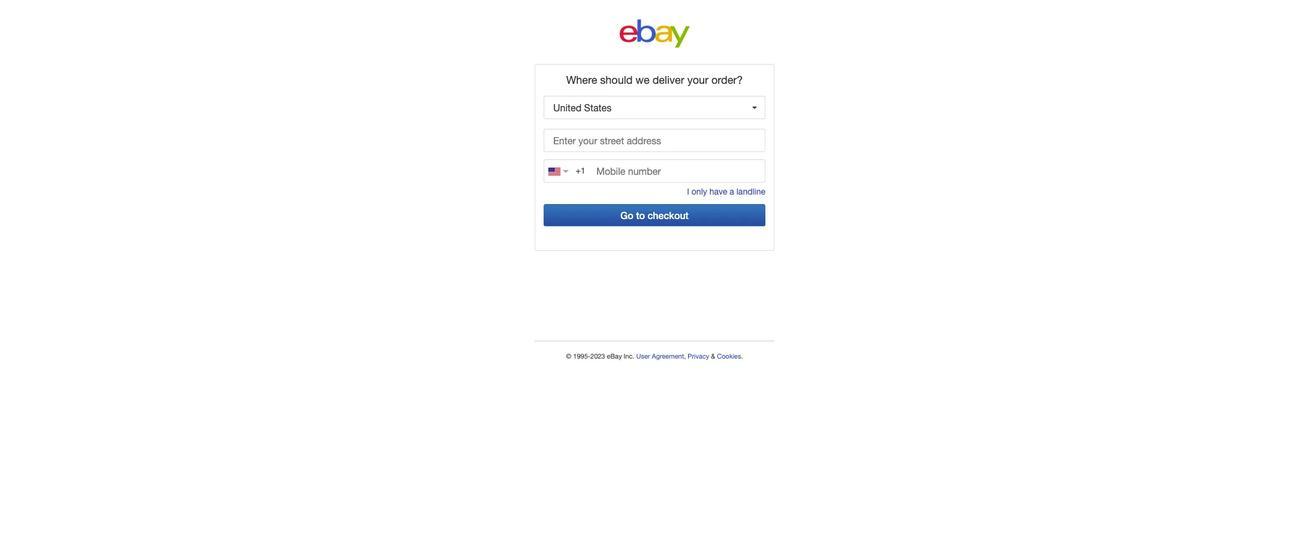 Task type: describe. For each thing, give the bounding box(es) containing it.
ebay
[[607, 353, 622, 360]]

2023
[[591, 353, 605, 360]]

where
[[566, 74, 597, 86]]

should
[[600, 74, 633, 86]]

a
[[730, 187, 734, 197]]

&
[[711, 353, 715, 360]]

agreement
[[652, 353, 684, 360]]

,
[[684, 353, 686, 360]]

i
[[687, 187, 689, 197]]

only
[[692, 187, 707, 197]]

privacy
[[688, 353, 709, 360]]

deliver
[[653, 74, 684, 86]]

Enter your street address text field
[[544, 129, 766, 152]]

order?
[[712, 74, 743, 86]]

© 1995-2023 ebay inc. user agreement , privacy & cookies .
[[566, 353, 743, 360]]

+1
[[576, 166, 586, 176]]



Task type: locate. For each thing, give the bounding box(es) containing it.
Mobile number telephone field
[[544, 159, 766, 183]]

i only have a landline button
[[687, 187, 766, 197]]

have
[[710, 187, 728, 197]]

application
[[544, 129, 766, 159]]

user agreement link
[[636, 353, 684, 360]]

privacy link
[[688, 353, 709, 360]]

user
[[636, 353, 650, 360]]

1995-
[[573, 353, 591, 360]]

your
[[687, 74, 709, 86]]

where should we deliver your order?
[[566, 74, 743, 86]]

i only have a landline
[[687, 187, 766, 197]]

cookies
[[717, 353, 741, 360]]

©
[[566, 353, 572, 360]]

we
[[636, 74, 650, 86]]

inc.
[[624, 353, 635, 360]]

.
[[741, 353, 743, 360]]

cookies link
[[717, 353, 741, 360]]

landline
[[737, 187, 766, 197]]

None submit
[[544, 204, 766, 227]]



Task type: vqa. For each thing, say whether or not it's contained in the screenshot.
©
yes



